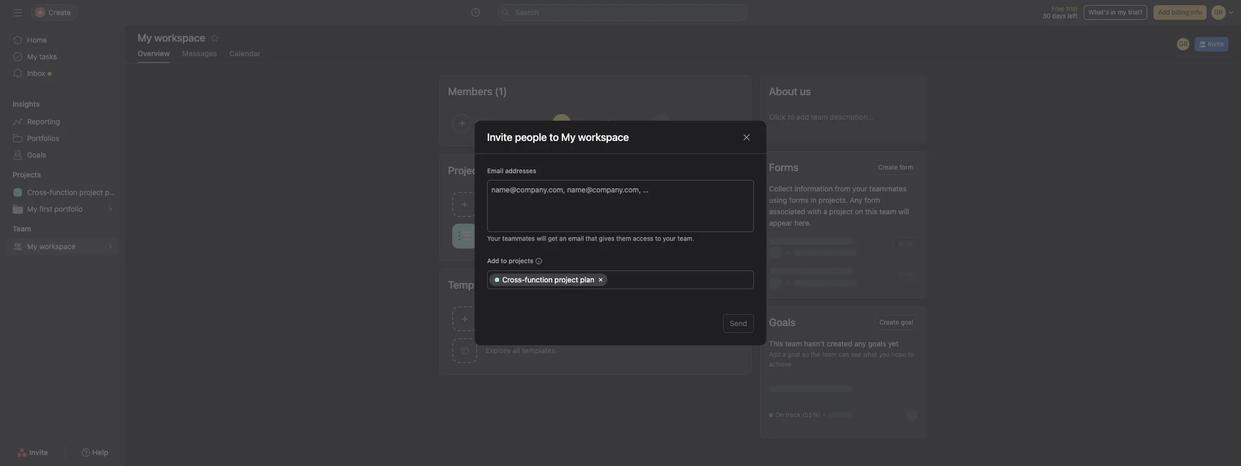 Task type: locate. For each thing, give the bounding box(es) containing it.
1 vertical spatial my workspace
[[561, 131, 629, 143]]

teammates up projects
[[502, 235, 535, 243]]

0 vertical spatial my workspace
[[138, 32, 205, 44]]

create form
[[878, 164, 913, 171]]

cross- up first
[[27, 188, 50, 197]]

send
[[730, 319, 747, 328]]

create form button
[[874, 160, 918, 175]]

gr down add billing info button
[[1179, 40, 1188, 48]]

cross- inside projects element
[[27, 188, 50, 197]]

explore
[[486, 347, 511, 355]]

cross-function project plan down more information image
[[502, 276, 594, 285]]

1 horizontal spatial your
[[853, 184, 867, 193]]

close this dialog image
[[743, 133, 751, 141]]

0 horizontal spatial add
[[487, 257, 499, 265]]

projects element
[[0, 166, 125, 220]]

add billing info
[[1158, 8, 1202, 16]]

0 vertical spatial goals
[[27, 151, 46, 159]]

cross- down add to projects
[[502, 276, 525, 285]]

1 horizontal spatial form
[[900, 164, 913, 171]]

email addresses
[[487, 167, 536, 175]]

goals
[[868, 340, 886, 349]]

0 vertical spatial function
[[50, 188, 77, 197]]

created
[[827, 340, 852, 349]]

1 vertical spatial team
[[785, 340, 802, 349]]

add for add billing info
[[1158, 8, 1170, 16]]

1 horizontal spatial a
[[823, 207, 827, 216]]

0 vertical spatial add
[[1158, 8, 1170, 16]]

team right this
[[880, 207, 896, 216]]

1 vertical spatial will
[[537, 235, 546, 243]]

0 vertical spatial invite button
[[1195, 37, 1229, 52]]

0 vertical spatial team
[[880, 207, 896, 216]]

my tasks
[[27, 52, 57, 61]]

new project
[[486, 200, 526, 209]]

function
[[50, 188, 77, 197], [509, 231, 537, 239], [525, 276, 553, 285]]

2 vertical spatial function
[[525, 276, 553, 285]]

2 vertical spatial cross-function project plan
[[502, 276, 594, 285]]

plan inside cell
[[580, 276, 594, 285]]

will inside invite people to my workspace dialog
[[537, 235, 546, 243]]

tasks
[[39, 52, 57, 61]]

0 vertical spatial form
[[900, 164, 913, 171]]

on track (55%)
[[775, 412, 821, 419]]

0 horizontal spatial team
[[785, 340, 802, 349]]

0 horizontal spatial gr
[[723, 232, 732, 240]]

in down information
[[811, 196, 817, 205]]

project inside cross-function project plan cell
[[555, 276, 578, 285]]

my first portfolio link
[[6, 201, 119, 218]]

0 vertical spatial teammates
[[869, 184, 907, 193]]

what's in my trial?
[[1088, 8, 1143, 16]]

2 horizontal spatial team
[[880, 207, 896, 216]]

0 horizontal spatial your
[[663, 235, 676, 243]]

cross-
[[27, 188, 50, 197], [486, 231, 509, 239], [502, 276, 525, 285]]

my inside global element
[[27, 52, 37, 61]]

0 horizontal spatial will
[[537, 235, 546, 243]]

0 vertical spatial create
[[878, 164, 898, 171]]

1 horizontal spatial gr
[[1179, 40, 1188, 48]]

0 vertical spatial a
[[823, 207, 827, 216]]

1 horizontal spatial add
[[769, 351, 781, 359]]

insights
[[13, 100, 40, 108]]

projects up first
[[13, 170, 41, 179]]

invite for rightmost invite button
[[1208, 40, 1224, 48]]

1 vertical spatial goal
[[788, 351, 800, 359]]

2 vertical spatial add
[[769, 351, 781, 359]]

add down your
[[487, 257, 499, 265]]

function inside projects element
[[50, 188, 77, 197]]

invite for people
[[487, 131, 513, 143]]

projects left email
[[448, 165, 487, 177]]

can
[[839, 351, 849, 359]]

goal left so
[[788, 351, 800, 359]]

project
[[79, 188, 103, 197], [503, 200, 526, 209], [829, 207, 853, 216], [539, 231, 564, 239], [555, 276, 578, 285]]

with
[[807, 207, 821, 216]]

2 vertical spatial cross-
[[502, 276, 525, 285]]

0 horizontal spatial invite button
[[10, 444, 55, 463]]

1 vertical spatial a
[[783, 351, 786, 359]]

0 vertical spatial cross-
[[27, 188, 50, 197]]

search button
[[498, 4, 748, 21]]

will left get
[[537, 235, 546, 243]]

goal inside create goal button
[[901, 319, 913, 327]]

add inside invite people to my workspace dialog
[[487, 257, 499, 265]]

team right the the
[[822, 351, 837, 359]]

cross-function project plan up more information image
[[486, 231, 580, 239]]

in inside collect information from your teammates using forms in projects. any form associated with a project on this team will appear here.
[[811, 196, 817, 205]]

2 horizontal spatial add
[[1158, 8, 1170, 16]]

projects inside projects dropdown button
[[13, 170, 41, 179]]

my
[[1118, 8, 1126, 16]]

project down projects.
[[829, 207, 853, 216]]

2 my from the top
[[27, 205, 37, 214]]

0 vertical spatial in
[[1111, 8, 1116, 16]]

function up my first portfolio link
[[50, 188, 77, 197]]

overview button
[[138, 49, 170, 63]]

a
[[823, 207, 827, 216], [783, 351, 786, 359]]

(55%)
[[802, 412, 821, 419]]

0 horizontal spatial my workspace
[[138, 32, 205, 44]]

teammates
[[869, 184, 907, 193], [502, 235, 535, 243]]

from
[[835, 184, 851, 193]]

cross-function project plan up portfolio
[[27, 188, 119, 197]]

add left billing
[[1158, 8, 1170, 16]]

messages button
[[182, 49, 217, 63]]

gr right team.
[[723, 232, 732, 240]]

project down an
[[555, 276, 578, 285]]

1 vertical spatial form
[[865, 196, 880, 205]]

create for forms
[[878, 164, 898, 171]]

forms
[[769, 162, 799, 174]]

30
[[1043, 12, 1051, 20]]

1 vertical spatial goals
[[769, 317, 796, 329]]

gr
[[1179, 40, 1188, 48], [723, 232, 732, 240]]

1 horizontal spatial invite
[[487, 131, 513, 143]]

see
[[851, 351, 861, 359]]

home
[[27, 35, 47, 44]]

2 vertical spatial invite
[[29, 449, 48, 458]]

project left email
[[539, 231, 564, 239]]

0 vertical spatial cross-function project plan
[[27, 188, 119, 197]]

1 horizontal spatial teammates
[[869, 184, 907, 193]]

to left projects
[[501, 257, 507, 265]]

my down team
[[27, 242, 37, 251]]

0 horizontal spatial goals
[[27, 151, 46, 159]]

0 vertical spatial plan
[[105, 188, 119, 197]]

what's in my trial? button
[[1084, 5, 1147, 20]]

project up portfolio
[[79, 188, 103, 197]]

plan
[[105, 188, 119, 197], [566, 231, 580, 239], [580, 276, 594, 285]]

billing
[[1172, 8, 1189, 16]]

cross- up add to projects
[[486, 231, 509, 239]]

search
[[515, 8, 539, 17]]

add inside button
[[1158, 8, 1170, 16]]

the
[[811, 351, 820, 359]]

cross-function project plan
[[27, 188, 119, 197], [486, 231, 580, 239], [502, 276, 594, 285]]

0 horizontal spatial teammates
[[502, 235, 535, 243]]

my
[[27, 52, 37, 61], [27, 205, 37, 214], [27, 242, 37, 251]]

projects
[[448, 165, 487, 177], [13, 170, 41, 179]]

addresses
[[505, 167, 536, 175]]

a up achieve.
[[783, 351, 786, 359]]

my left first
[[27, 205, 37, 214]]

my inside teams element
[[27, 242, 37, 251]]

1 horizontal spatial projects
[[448, 165, 487, 177]]

team
[[13, 225, 31, 233]]

yet
[[888, 340, 899, 349]]

1 vertical spatial in
[[811, 196, 817, 205]]

0 vertical spatial invite
[[1208, 40, 1224, 48]]

1 vertical spatial teammates
[[502, 235, 535, 243]]

1 vertical spatial invite
[[487, 131, 513, 143]]

home link
[[6, 32, 119, 48]]

this
[[769, 340, 783, 349]]

goals up this
[[769, 317, 796, 329]]

1 horizontal spatial goals
[[769, 317, 796, 329]]

will
[[898, 207, 909, 216], [537, 235, 546, 243]]

1 horizontal spatial will
[[898, 207, 909, 216]]

that
[[586, 235, 597, 243]]

in left my in the top right of the page
[[1111, 8, 1116, 16]]

1 vertical spatial your
[[663, 235, 676, 243]]

goals
[[27, 151, 46, 159], [769, 317, 796, 329]]

invite button
[[1195, 37, 1229, 52], [10, 444, 55, 463]]

invite inside dialog
[[487, 131, 513, 143]]

1 horizontal spatial my workspace
[[561, 131, 629, 143]]

2 vertical spatial plan
[[580, 276, 594, 285]]

1 horizontal spatial team
[[822, 351, 837, 359]]

calendar
[[230, 49, 261, 58]]

0 vertical spatial my
[[27, 52, 37, 61]]

goal
[[901, 319, 913, 327], [788, 351, 800, 359]]

team up so
[[785, 340, 802, 349]]

add down this
[[769, 351, 781, 359]]

your
[[853, 184, 867, 193], [663, 235, 676, 243]]

my inside projects element
[[27, 205, 37, 214]]

on
[[775, 412, 784, 419]]

cross-function project plan row
[[489, 274, 752, 289]]

your left team.
[[663, 235, 676, 243]]

teammates down create form button at the right top of page
[[869, 184, 907, 193]]

0 horizontal spatial in
[[811, 196, 817, 205]]

project inside cross-function project plan link
[[79, 188, 103, 197]]

0 horizontal spatial a
[[783, 351, 786, 359]]

goal inside this team hasn't created any goals yet add a goal so the team can see what you hope to achieve.
[[788, 351, 800, 359]]

to
[[549, 131, 559, 143], [655, 235, 661, 243], [501, 257, 507, 265], [908, 351, 914, 359]]

3 my from the top
[[27, 242, 37, 251]]

0 vertical spatial your
[[853, 184, 867, 193]]

goal up hope
[[901, 319, 913, 327]]

here.
[[795, 219, 812, 228]]

project inside collect information from your teammates using forms in projects. any form associated with a project on this team will appear here.
[[829, 207, 853, 216]]

what
[[863, 351, 877, 359]]

a inside collect information from your teammates using forms in projects. any form associated with a project on this team will appear here.
[[823, 207, 827, 216]]

explore all templates
[[486, 347, 555, 355]]

email
[[487, 167, 503, 175]]

reporting link
[[6, 114, 119, 130]]

1 my from the top
[[27, 52, 37, 61]]

list image
[[459, 230, 471, 243]]

1 vertical spatial create
[[880, 319, 899, 327]]

to right access at the right
[[655, 235, 661, 243]]

new
[[486, 200, 501, 209]]

Email addresses text field
[[491, 183, 657, 196]]

1 vertical spatial add
[[487, 257, 499, 265]]

1 vertical spatial my
[[27, 205, 37, 214]]

my for my tasks
[[27, 52, 37, 61]]

you
[[879, 351, 890, 359]]

add to projects
[[487, 257, 533, 265]]

your inside invite people to my workspace dialog
[[663, 235, 676, 243]]

create for goals
[[880, 319, 899, 327]]

a right with
[[823, 207, 827, 216]]

0 horizontal spatial goal
[[788, 351, 800, 359]]

team.
[[678, 235, 694, 243]]

0 vertical spatial goal
[[901, 319, 913, 327]]

1 horizontal spatial goal
[[901, 319, 913, 327]]

1 vertical spatial gr
[[723, 232, 732, 240]]

teams element
[[0, 220, 125, 257]]

will right this
[[898, 207, 909, 216]]

0 vertical spatial will
[[898, 207, 909, 216]]

function up projects
[[509, 231, 537, 239]]

to right hope
[[908, 351, 914, 359]]

hasn't
[[804, 340, 825, 349]]

1 horizontal spatial in
[[1111, 8, 1116, 16]]

goals down the portfolios
[[27, 151, 46, 159]]

invite
[[1208, 40, 1224, 48], [487, 131, 513, 143], [29, 449, 48, 458]]

2 vertical spatial my
[[27, 242, 37, 251]]

free
[[1052, 5, 1065, 13]]

function down more information image
[[525, 276, 553, 285]]

my workspace
[[138, 32, 205, 44], [561, 131, 629, 143]]

0 horizontal spatial form
[[865, 196, 880, 205]]

about us
[[769, 85, 811, 97]]

first
[[39, 205, 52, 214]]

search list box
[[498, 4, 748, 21]]

0 horizontal spatial projects
[[13, 170, 41, 179]]

your inside collect information from your teammates using forms in projects. any form associated with a project on this team will appear here.
[[853, 184, 867, 193]]

0 horizontal spatial invite
[[29, 449, 48, 458]]

your up any
[[853, 184, 867, 193]]

send button
[[723, 315, 754, 333]]

my left tasks
[[27, 52, 37, 61]]

2 horizontal spatial invite
[[1208, 40, 1224, 48]]

form
[[900, 164, 913, 171], [865, 196, 880, 205]]

appear
[[769, 219, 793, 228]]



Task type: describe. For each thing, give the bounding box(es) containing it.
portfolios link
[[6, 130, 119, 147]]

goals inside goals 'link'
[[27, 151, 46, 159]]

form inside button
[[900, 164, 913, 171]]

calendar button
[[230, 49, 261, 63]]

team inside collect information from your teammates using forms in projects. any form associated with a project on this team will appear here.
[[880, 207, 896, 216]]

invite people to my workspace dialog
[[475, 121, 766, 346]]

create goal button
[[875, 316, 918, 330]]

free trial 30 days left
[[1043, 5, 1078, 20]]

my first portfolio
[[27, 205, 83, 214]]

my for my first portfolio
[[27, 205, 37, 214]]

Add to projects text field
[[611, 274, 619, 287]]

gives
[[599, 235, 614, 243]]

0 vertical spatial gr
[[1179, 40, 1188, 48]]

trial
[[1066, 5, 1078, 13]]

global element
[[0, 26, 125, 88]]

achieve.
[[769, 361, 793, 369]]

my workspace inside dialog
[[561, 131, 629, 143]]

info
[[1191, 8, 1202, 16]]

project right new
[[503, 200, 526, 209]]

•
[[823, 412, 826, 419]]

1 vertical spatial cross-
[[486, 231, 509, 239]]

add billing info button
[[1154, 5, 1207, 20]]

information
[[795, 184, 833, 193]]

inbox
[[27, 69, 45, 78]]

1 vertical spatial plan
[[566, 231, 580, 239]]

cross- inside cell
[[502, 276, 525, 285]]

cross-function project plan inside cell
[[502, 276, 594, 285]]

left
[[1068, 12, 1078, 20]]

insights element
[[0, 95, 125, 166]]

to right people
[[549, 131, 559, 143]]

teammates inside invite people to my workspace dialog
[[502, 235, 535, 243]]

on
[[855, 207, 863, 216]]

email
[[568, 235, 584, 243]]

portfolio
[[54, 205, 83, 214]]

my for my workspace
[[27, 242, 37, 251]]

portfolios
[[27, 134, 59, 143]]

access
[[633, 235, 653, 243]]

projects
[[509, 257, 533, 265]]

projects.
[[819, 196, 848, 205]]

will inside collect information from your teammates using forms in projects. any form associated with a project on this team will appear here.
[[898, 207, 909, 216]]

inbox link
[[6, 65, 119, 82]]

reporting
[[27, 117, 60, 126]]

forms
[[789, 196, 809, 205]]

trial?
[[1128, 8, 1143, 16]]

cross-function project plan link
[[6, 184, 119, 201]]

templates
[[448, 279, 497, 291]]

people
[[515, 131, 547, 143]]

a inside this team hasn't created any goals yet add a goal so the team can see what you hope to achieve.
[[783, 351, 786, 359]]

any
[[854, 340, 866, 349]]

1 vertical spatial cross-function project plan
[[486, 231, 580, 239]]

templates
[[522, 347, 555, 355]]

more information image
[[535, 258, 542, 265]]

workspace
[[39, 242, 76, 251]]

projects button
[[0, 170, 41, 180]]

invite people to my workspace
[[487, 131, 629, 143]]

insights button
[[0, 99, 40, 109]]

team button
[[0, 224, 31, 234]]

overview
[[138, 49, 170, 58]]

in inside button
[[1111, 8, 1116, 16]]

an
[[559, 235, 566, 243]]

days
[[1052, 12, 1066, 20]]

any
[[850, 196, 863, 205]]

teammates inside collect information from your teammates using forms in projects. any form associated with a project on this team will appear here.
[[869, 184, 907, 193]]

function inside cell
[[525, 276, 553, 285]]

get
[[548, 235, 558, 243]]

this
[[865, 207, 878, 216]]

2 vertical spatial team
[[822, 351, 837, 359]]

so
[[802, 351, 809, 359]]

cross-function project plan cell
[[489, 274, 608, 287]]

1 vertical spatial invite button
[[10, 444, 55, 463]]

add to starred image
[[211, 34, 219, 42]]

hide sidebar image
[[14, 8, 22, 17]]

what's
[[1088, 8, 1109, 16]]

add inside this team hasn't created any goals yet add a goal so the team can see what you hope to achieve.
[[769, 351, 781, 359]]

1 horizontal spatial invite button
[[1195, 37, 1229, 52]]

invite for the bottom invite button
[[29, 449, 48, 458]]

to inside this team hasn't created any goals yet add a goal so the team can see what you hope to achieve.
[[908, 351, 914, 359]]

my workspace link
[[6, 239, 119, 255]]

my workspace
[[27, 242, 76, 251]]

messages
[[182, 49, 217, 58]]

1 vertical spatial function
[[509, 231, 537, 239]]

collect
[[769, 184, 793, 193]]

form inside collect information from your teammates using forms in projects. any form associated with a project on this team will appear here.
[[865, 196, 880, 205]]

plan inside projects element
[[105, 188, 119, 197]]

associated
[[769, 207, 805, 216]]

cross-function project plan inside projects element
[[27, 188, 119, 197]]

using
[[769, 196, 787, 205]]

add for add to projects
[[487, 257, 499, 265]]

your
[[487, 235, 501, 243]]

this team hasn't created any goals yet add a goal so the team can see what you hope to achieve.
[[769, 340, 914, 369]]

my tasks link
[[6, 48, 119, 65]]

your teammates will get an email that gives them access to your team.
[[487, 235, 694, 243]]

goals link
[[6, 147, 119, 164]]

all
[[513, 347, 520, 355]]



Task type: vqa. For each thing, say whether or not it's contained in the screenshot.
Incomplete inside the dropdown button
no



